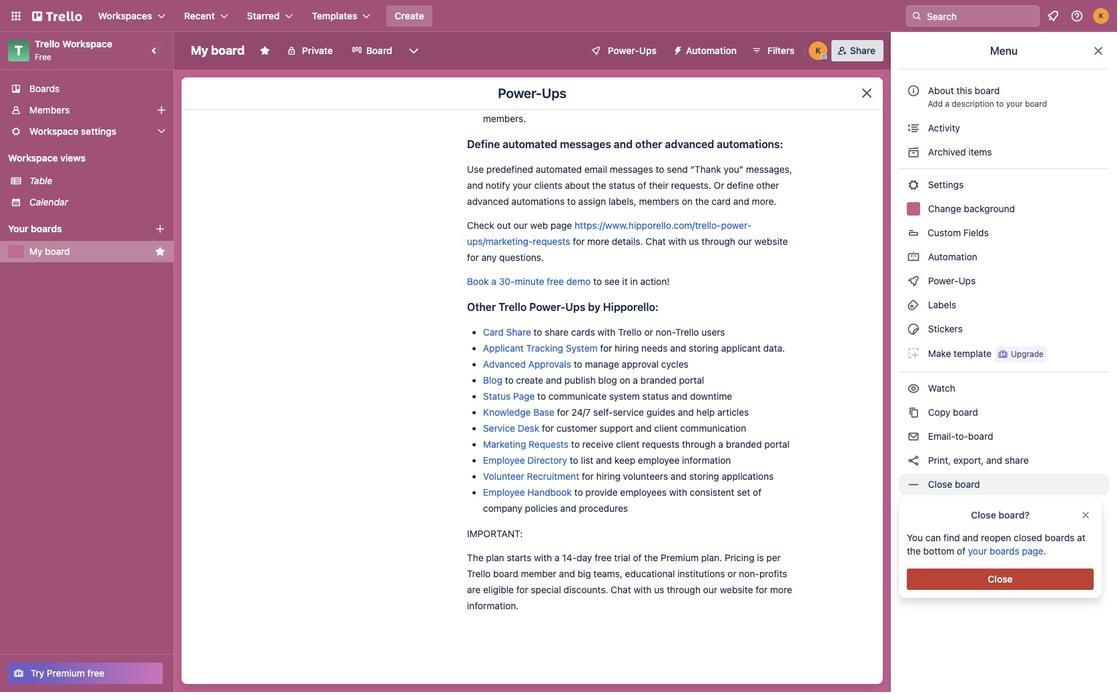 Task type: locate. For each thing, give the bounding box(es) containing it.
power-ups up the members.
[[498, 85, 567, 101]]

workspace down members
[[29, 125, 78, 137]]

board
[[211, 43, 245, 57], [975, 85, 1000, 96], [1025, 99, 1047, 109], [45, 246, 70, 257], [953, 407, 978, 418], [969, 431, 994, 442], [955, 479, 980, 490], [493, 568, 518, 580]]

power- down minute
[[530, 301, 566, 313]]

ups right hold
[[542, 85, 567, 101]]

free up the teams,
[[595, 552, 612, 564]]

are
[[467, 584, 481, 596]]

1 vertical spatial employee
[[483, 487, 525, 498]]

0 vertical spatial chat
[[646, 236, 666, 247]]

0 vertical spatial messages
[[560, 138, 611, 150]]

sm image for watch
[[907, 382, 921, 395]]

my board down "your boards"
[[29, 246, 70, 257]]

to left see
[[593, 276, 602, 287]]

1 employee from the top
[[483, 455, 525, 466]]

table link
[[29, 174, 166, 188]]

automation inside automation button
[[686, 45, 737, 56]]

sm image left archived at the top of the page
[[907, 146, 921, 159]]

and down employee
[[671, 471, 687, 482]]

0 vertical spatial share
[[545, 327, 569, 338]]

0 vertical spatial share
[[850, 45, 876, 56]]

0 horizontal spatial premium
[[47, 668, 85, 679]]

to up base
[[537, 391, 546, 402]]

approval
[[622, 359, 659, 370]]

sm image for automation
[[907, 250, 921, 264]]

1 vertical spatial through
[[682, 439, 716, 450]]

and down handbook
[[561, 503, 577, 514]]

board up eligible on the left
[[493, 568, 518, 580]]

power- up the hold threaded conversations on the card with clients and /or team members.
[[608, 45, 639, 56]]

your boards page link
[[968, 545, 1044, 557]]

0 vertical spatial kendallparks02 (kendallparks02) image
[[1093, 8, 1109, 24]]

advanced inside use predefined automated email messages to send "thank you" messages, and notify your clients about the status of their requests. or define other advanced automations to assign labels, members on the card and more.
[[467, 196, 509, 207]]

and right "find"
[[963, 532, 979, 543]]

0 horizontal spatial status
[[609, 180, 635, 191]]

close down print,
[[928, 479, 953, 490]]

the down you
[[907, 545, 921, 557]]

teams,
[[594, 568, 623, 580]]

1 horizontal spatial more
[[770, 584, 792, 596]]

educational
[[625, 568, 675, 580]]

communication
[[680, 423, 746, 434]]

other inside use predefined automated email messages to send "thank you" messages, and notify your clients about the status of their requests. or define other advanced automations to assign labels, members on the card and more.
[[757, 180, 779, 191]]

1 horizontal spatial close
[[971, 509, 997, 521]]

1 vertical spatial non-
[[739, 568, 760, 580]]

on up the system
[[620, 375, 631, 386]]

labels
[[926, 299, 957, 310]]

automation inside automation link
[[926, 251, 978, 262]]

more down profits
[[770, 584, 792, 596]]

premium inside button
[[47, 668, 85, 679]]

Board name text field
[[184, 40, 251, 61]]

1 vertical spatial automated
[[536, 164, 582, 175]]

0 vertical spatial through
[[702, 236, 736, 247]]

sm image inside the watch link
[[907, 382, 921, 395]]

close for close board?
[[971, 509, 997, 521]]

1 horizontal spatial premium
[[661, 552, 699, 564]]

0 vertical spatial boards
[[31, 223, 62, 234]]

0 horizontal spatial my
[[29, 246, 42, 257]]

portal down cycles
[[679, 375, 704, 386]]

boards for your boards page .
[[990, 545, 1020, 557]]

close board?
[[971, 509, 1030, 521]]

1 vertical spatial automation
[[926, 251, 978, 262]]

1 vertical spatial page
[[1022, 545, 1044, 557]]

the
[[623, 97, 637, 108], [592, 180, 606, 191], [695, 196, 709, 207], [907, 545, 921, 557], [644, 552, 658, 564]]

automation button
[[668, 40, 745, 61]]

0 horizontal spatial close
[[928, 479, 953, 490]]

of right set
[[753, 487, 762, 498]]

0 vertical spatial clients
[[682, 97, 710, 108]]

non- down "pricing"
[[739, 568, 760, 580]]

our down institutions
[[703, 584, 718, 596]]

sm image inside automation link
[[907, 250, 921, 264]]

workspace up table
[[8, 152, 58, 164]]

0 horizontal spatial advanced
[[467, 196, 509, 207]]

1 horizontal spatial advanced
[[665, 138, 714, 150]]

client down guides
[[654, 423, 678, 434]]

board?
[[999, 509, 1030, 521]]

sm image for archived items
[[907, 146, 921, 159]]

0 vertical spatial advanced
[[665, 138, 714, 150]]

downtime
[[690, 391, 732, 402]]

special
[[531, 584, 561, 596]]

1 vertical spatial messages
[[610, 164, 653, 175]]

on inside "card share to share cards with trello or non-trello users applicant tracking system for hiring needs and storing applicant data. advanced approvals to manage approval cycles blog to create and publish blog on a branded portal status page to communicate system status and downtime knowledge base for 24/7 self-service guides and help articles service desk for customer support and client communication marketing requests to receive client requests through a branded portal employee directory to list and keep employee information volunteer recruitment for hiring volunteers and storing applications"
[[620, 375, 631, 386]]

trello inside trello workspace free
[[35, 38, 60, 49]]

sm image for email-to-board
[[907, 430, 921, 443]]

on right "conversations"
[[610, 97, 621, 108]]

back to home image
[[32, 5, 82, 27]]

page down closed
[[1022, 545, 1044, 557]]

more left details.
[[587, 236, 610, 247]]

eligible
[[483, 584, 514, 596]]

2 vertical spatial boards
[[990, 545, 1020, 557]]

close inside close board link
[[928, 479, 953, 490]]

kendallparks02 (kendallparks02) image
[[1093, 8, 1109, 24], [809, 41, 828, 60]]

2 vertical spatial through
[[667, 584, 701, 596]]

0 vertical spatial our
[[514, 220, 528, 231]]

your up activity link
[[1007, 99, 1023, 109]]

of left their
[[638, 180, 647, 191]]

menu
[[991, 45, 1018, 57]]

branded down cycles
[[641, 375, 677, 386]]

messages down define automated messages and other advanced automations:
[[610, 164, 653, 175]]

of right trial
[[633, 552, 642, 564]]

ups down automation link
[[959, 275, 976, 286]]

sm image inside archived items 'link'
[[907, 146, 921, 159]]

premium inside the plan starts with a 14-day free trial of the premium plan. pricing is per trello board member and big teams, educational institutions or non-profits are eligible for special discounts. chat with us through our website for more information.
[[661, 552, 699, 564]]

1 horizontal spatial free
[[547, 276, 564, 287]]

0 vertical spatial automation
[[686, 45, 737, 56]]

0 vertical spatial other
[[636, 138, 663, 150]]

your down predefined
[[513, 180, 532, 191]]

through down the power-
[[702, 236, 736, 247]]

kendallparks02 (kendallparks02) image right open information menu image
[[1093, 8, 1109, 24]]

ups
[[639, 45, 657, 56], [542, 85, 567, 101], [959, 275, 976, 286], [566, 301, 586, 313]]

sm image inside labels link
[[907, 298, 921, 312]]

watch
[[926, 383, 958, 394]]

boards
[[29, 83, 60, 94]]

sm image left make
[[907, 346, 921, 360]]

sm image inside power-ups link
[[907, 274, 921, 288]]

or up needs
[[644, 327, 653, 338]]

hiring up provide on the bottom of the page
[[597, 471, 621, 482]]

employee down volunteer
[[483, 487, 525, 498]]

our right out
[[514, 220, 528, 231]]

for up requests
[[542, 423, 554, 434]]

notify
[[486, 180, 510, 191]]

blog
[[598, 375, 617, 386]]

workspaces button
[[90, 5, 173, 27]]

add
[[928, 99, 943, 109]]

export,
[[954, 455, 984, 466]]

8 sm image from the top
[[907, 406, 921, 419]]

or
[[714, 180, 725, 191]]

archived
[[928, 146, 966, 158]]

2 sm image from the top
[[907, 178, 921, 192]]

share inside "card share to share cards with trello or non-trello users applicant tracking system for hiring needs and storing applicant data. advanced approvals to manage approval cycles blog to create and publish blog on a branded portal status page to communicate system status and downtime knowledge base for 24/7 self-service guides and help articles service desk for customer support and client communication marketing requests to receive client requests through a branded portal employee directory to list and keep employee information volunteer recruitment for hiring volunteers and storing applications"
[[545, 327, 569, 338]]

1 vertical spatial my board
[[29, 246, 70, 257]]

1 vertical spatial premium
[[47, 668, 85, 679]]

sm image for settings
[[907, 178, 921, 192]]

sm image left email-
[[907, 430, 921, 443]]

employee up volunteer
[[483, 455, 525, 466]]

0 horizontal spatial website
[[720, 584, 753, 596]]

communicate
[[549, 391, 607, 402]]

description
[[952, 99, 994, 109]]

and inside you can find and reopen closed boards at the bottom of
[[963, 532, 979, 543]]

sm image left close board
[[907, 478, 921, 491]]

employee inside "card share to share cards with trello or non-trello users applicant tracking system for hiring needs and storing applicant data. advanced approvals to manage approval cycles blog to create and publish blog on a branded portal status page to communicate system status and downtime knowledge base for 24/7 self-service guides and help articles service desk for customer support and client communication marketing requests to receive client requests through a branded portal employee directory to list and keep employee information volunteer recruitment for hiring volunteers and storing applications"
[[483, 455, 525, 466]]

applicant tracking system link
[[483, 343, 598, 354]]

automated
[[503, 138, 558, 150], [536, 164, 582, 175]]

sm image for print, export, and share
[[907, 454, 921, 467]]

1 storing from the top
[[689, 343, 719, 354]]

your boards with 1 items element
[[8, 221, 135, 237]]

power-ups inside button
[[608, 45, 657, 56]]

board
[[366, 45, 392, 56]]

free inside the plan starts with a 14-day free trial of the premium plan. pricing is per trello board member and big teams, educational institutions or non-profits are eligible for special discounts. chat with us through our website for more information.
[[595, 552, 612, 564]]

reopen
[[981, 532, 1012, 543]]

0 horizontal spatial share
[[545, 327, 569, 338]]

board inside the plan starts with a 14-day free trial of the premium plan. pricing is per trello board member and big teams, educational institutions or non-profits are eligible for special discounts. chat with us through our website for more information.
[[493, 568, 518, 580]]

check out our web page
[[467, 220, 575, 231]]

2 horizontal spatial power-ups
[[926, 275, 979, 286]]

0 vertical spatial portal
[[679, 375, 704, 386]]

requests inside "card share to share cards with trello or non-trello users applicant tracking system for hiring needs and storing applicant data. advanced approvals to manage approval cycles blog to create and publish blog on a branded portal status page to communicate system status and downtime knowledge base for 24/7 self-service guides and help articles service desk for customer support and client communication marketing requests to receive client requests through a branded portal employee directory to list and keep employee information volunteer recruitment for hiring volunteers and storing applications"
[[642, 439, 680, 450]]

website down more.
[[755, 236, 788, 247]]

and inside the hold threaded conversations on the card with clients and /or team members.
[[713, 97, 729, 108]]

sm image for make template
[[907, 346, 921, 360]]

1 horizontal spatial other
[[757, 180, 779, 191]]

starts
[[507, 552, 532, 564]]

workspace inside trello workspace free
[[62, 38, 112, 49]]

ups left automation button
[[639, 45, 657, 56]]

workspace down the back to home image
[[62, 38, 112, 49]]

filters button
[[748, 40, 799, 61]]

0 vertical spatial employee
[[483, 455, 525, 466]]

0 vertical spatial non-
[[656, 327, 676, 338]]

this member is an admin of this board. image
[[821, 54, 827, 60]]

0 horizontal spatial our
[[514, 220, 528, 231]]

2 vertical spatial your
[[968, 545, 987, 557]]

activity
[[926, 122, 960, 134]]

card inside the hold threaded conversations on the card with clients and /or team members.
[[640, 97, 659, 108]]

sm image inside email-to-board link
[[907, 430, 921, 443]]

trello
[[35, 38, 60, 49], [499, 301, 527, 313], [618, 327, 642, 338], [676, 327, 699, 338], [467, 568, 491, 580]]

settings
[[81, 125, 117, 137]]

1 vertical spatial my
[[29, 246, 42, 257]]

3 sm image from the top
[[907, 250, 921, 264]]

sm image inside copy board link
[[907, 406, 921, 419]]

to down the about
[[567, 196, 576, 207]]

knowledge base link
[[483, 407, 555, 418]]

5 sm image from the top
[[907, 298, 921, 312]]

and down 'use'
[[467, 180, 483, 191]]

1 horizontal spatial share
[[850, 45, 876, 56]]

to up activity link
[[997, 99, 1004, 109]]

through up 'information'
[[682, 439, 716, 450]]

sm image
[[907, 121, 921, 135], [907, 178, 921, 192], [907, 250, 921, 264], [907, 274, 921, 288], [907, 298, 921, 312], [907, 322, 921, 336], [907, 382, 921, 395], [907, 406, 921, 419], [907, 454, 921, 467]]

a down approval
[[633, 375, 638, 386]]

of inside you can find and reopen closed boards at the bottom of
[[957, 545, 966, 557]]

requests up employee
[[642, 439, 680, 450]]

0 horizontal spatial free
[[87, 668, 104, 679]]

1 horizontal spatial or
[[728, 568, 737, 580]]

archived items
[[926, 146, 992, 158]]

my board inside 'board name' text field
[[191, 43, 245, 57]]

1 vertical spatial chat
[[611, 584, 631, 596]]

add board image
[[155, 224, 166, 234]]

1 vertical spatial more
[[770, 584, 792, 596]]

sm image for power-ups
[[907, 274, 921, 288]]

create button
[[387, 5, 432, 27]]

0 horizontal spatial page
[[551, 220, 572, 231]]

0 horizontal spatial kendallparks02 (kendallparks02) image
[[809, 41, 828, 60]]

1 horizontal spatial boards
[[990, 545, 1020, 557]]

0 horizontal spatial chat
[[611, 584, 631, 596]]

employee directory link
[[483, 455, 567, 466]]

share up tracking
[[545, 327, 569, 338]]

or inside "card share to share cards with trello or non-trello users applicant tracking system for hiring needs and storing applicant data. advanced approvals to manage approval cycles blog to create and publish blog on a branded portal status page to communicate system status and downtime knowledge base for 24/7 self-service guides and help articles service desk for customer support and client communication marketing requests to receive client requests through a branded portal employee directory to list and keep employee information volunteer recruitment for hiring volunteers and storing applications"
[[644, 327, 653, 338]]

plan.
[[701, 552, 722, 564]]

the up define automated messages and other advanced automations:
[[623, 97, 637, 108]]

premium up institutions
[[661, 552, 699, 564]]

sm image inside settings link
[[907, 178, 921, 192]]

the up educational
[[644, 552, 658, 564]]

boards down reopen in the right of the page
[[990, 545, 1020, 557]]

status
[[609, 180, 635, 191], [643, 391, 669, 402]]

1 horizontal spatial requests
[[642, 439, 680, 450]]

settings link
[[899, 174, 1109, 196]]

with inside "card share to share cards with trello or non-trello users applicant tracking system for hiring needs and storing applicant data. advanced approvals to manage approval cycles blog to create and publish blog on a branded portal status page to communicate system status and downtime knowledge base for 24/7 self-service guides and help articles service desk for customer support and client communication marketing requests to receive client requests through a branded portal employee directory to list and keep employee information volunteer recruitment for hiring volunteers and storing applications"
[[598, 327, 616, 338]]

us inside the plan starts with a 14-day free trial of the premium plan. pricing is per trello board member and big teams, educational institutions or non-profits are eligible for special discounts. chat with us through our website for more information.
[[654, 584, 665, 596]]

0 vertical spatial website
[[755, 236, 788, 247]]

1 vertical spatial portal
[[765, 439, 790, 450]]

sm image inside activity link
[[907, 121, 921, 135]]

1 horizontal spatial share
[[1005, 455, 1029, 466]]

and left /or
[[713, 97, 729, 108]]

workspace for settings
[[29, 125, 78, 137]]

members link
[[0, 99, 174, 121]]

2 horizontal spatial your
[[1007, 99, 1023, 109]]

1 horizontal spatial our
[[703, 584, 718, 596]]

you"
[[724, 164, 744, 175]]

1 horizontal spatial website
[[755, 236, 788, 247]]

free inside button
[[87, 668, 104, 679]]

through down institutions
[[667, 584, 701, 596]]

sm image inside print, export, and share link
[[907, 454, 921, 467]]

primary element
[[0, 0, 1117, 32]]

7 sm image from the top
[[907, 382, 921, 395]]

applications
[[722, 471, 774, 482]]

users
[[702, 327, 725, 338]]

views
[[60, 152, 86, 164]]

1 horizontal spatial automation
[[926, 251, 978, 262]]

with down https://www.hipporello.com/trello-
[[669, 236, 687, 247]]

status up guides
[[643, 391, 669, 402]]

power- inside button
[[608, 45, 639, 56]]

portal up 'applications'
[[765, 439, 790, 450]]

system
[[566, 343, 598, 354]]

non- inside "card share to share cards with trello or non-trello users applicant tracking system for hiring needs and storing applicant data. advanced approvals to manage approval cycles blog to create and publish blog on a branded portal status page to communicate system status and downtime knowledge base for 24/7 self-service guides and help articles service desk for customer support and client communication marketing requests to receive client requests through a branded portal employee directory to list and keep employee information volunteer recruitment for hiring volunteers and storing applications"
[[656, 327, 676, 338]]

day
[[577, 552, 592, 564]]

print,
[[928, 455, 951, 466]]

through inside for more details. chat with us through our website for any questions.
[[702, 236, 736, 247]]

starred icon image
[[155, 246, 166, 257]]

information
[[682, 455, 731, 466]]

t link
[[8, 40, 29, 61]]

send
[[667, 164, 688, 175]]

more inside the plan starts with a 14-day free trial of the premium plan. pricing is per trello board member and big teams, educational institutions or non-profits are eligible for special discounts. chat with us through our website for more information.
[[770, 584, 792, 596]]

other down messages,
[[757, 180, 779, 191]]

workspace inside popup button
[[29, 125, 78, 137]]

search image
[[912, 11, 923, 21]]

1 horizontal spatial chat
[[646, 236, 666, 247]]

0 horizontal spatial power-ups
[[498, 85, 567, 101]]

workspace for views
[[8, 152, 58, 164]]

our inside for more details. chat with us through our website for any questions.
[[738, 236, 752, 247]]

free left "demo" at right
[[547, 276, 564, 287]]

email-to-board
[[926, 431, 994, 442]]

1 vertical spatial or
[[728, 568, 737, 580]]

find
[[944, 532, 960, 543]]

1 vertical spatial us
[[654, 584, 665, 596]]

0 vertical spatial my
[[191, 43, 208, 57]]

None submit
[[907, 569, 1094, 590]]

9 sm image from the top
[[907, 454, 921, 467]]

power-ups up the hold threaded conversations on the card with clients and /or team members.
[[608, 45, 657, 56]]

workspace views
[[8, 152, 86, 164]]

your inside about this board add a description to your board
[[1007, 99, 1023, 109]]

sm image for activity
[[907, 121, 921, 135]]

the
[[467, 552, 484, 564]]

1 horizontal spatial page
[[1022, 545, 1044, 557]]

keep
[[615, 455, 636, 466]]

Search field
[[923, 6, 1039, 26]]

0 vertical spatial page
[[551, 220, 572, 231]]

0 horizontal spatial us
[[654, 584, 665, 596]]

labels,
[[609, 196, 637, 207]]

share inside share button
[[850, 45, 876, 56]]

0 vertical spatial power-ups
[[608, 45, 657, 56]]

other down the hold threaded conversations on the card with clients and /or team members.
[[636, 138, 663, 150]]

1 horizontal spatial non-
[[739, 568, 760, 580]]

0 vertical spatial or
[[644, 327, 653, 338]]

1 horizontal spatial us
[[689, 236, 699, 247]]

0 vertical spatial close
[[928, 479, 953, 490]]

articles
[[718, 407, 749, 418]]

clients inside the hold threaded conversations on the card with clients and /or team members.
[[682, 97, 710, 108]]

website down "pricing"
[[720, 584, 753, 596]]

automated inside use predefined automated email messages to send "thank you" messages, and notify your clients about the status of their requests. or define other advanced automations to assign labels, members on the card and more.
[[536, 164, 582, 175]]

"thank
[[691, 164, 721, 175]]

messages inside use predefined automated email messages to send "thank you" messages, and notify your clients about the status of their requests. or define other advanced automations to assign labels, members on the card and more.
[[610, 164, 653, 175]]

0 vertical spatial storing
[[689, 343, 719, 354]]

chat inside for more details. chat with us through our website for any questions.
[[646, 236, 666, 247]]

0 vertical spatial branded
[[641, 375, 677, 386]]

sm image inside stickers link
[[907, 322, 921, 336]]

0 vertical spatial workspace
[[62, 38, 112, 49]]

and down approvals
[[546, 375, 562, 386]]

more.
[[752, 196, 777, 207]]

premium
[[661, 552, 699, 564], [47, 668, 85, 679]]

0 vertical spatial requests
[[533, 236, 570, 247]]

2 horizontal spatial our
[[738, 236, 752, 247]]

1 vertical spatial requests
[[642, 439, 680, 450]]

sm image inside close board link
[[907, 478, 921, 491]]

on inside use predefined automated email messages to send "thank you" messages, and notify your clients about the status of their requests. or define other advanced automations to assign labels, members on the card and more.
[[682, 196, 693, 207]]

2 vertical spatial free
[[87, 668, 104, 679]]

power-ups up labels
[[926, 275, 979, 286]]

threaded
[[506, 97, 545, 108]]

2 vertical spatial on
[[620, 375, 631, 386]]

0 horizontal spatial boards
[[31, 223, 62, 234]]

1 vertical spatial close
[[971, 509, 997, 521]]

boards inside your boards with 1 items element
[[31, 223, 62, 234]]

boards up .
[[1045, 532, 1075, 543]]

0 vertical spatial card
[[640, 97, 659, 108]]

1 vertical spatial your
[[513, 180, 532, 191]]

upgrade
[[1011, 349, 1044, 359]]

with up define automated messages and other advanced automations:
[[661, 97, 679, 108]]

share for and
[[1005, 455, 1029, 466]]

starred button
[[239, 5, 301, 27]]

upgrade button
[[995, 346, 1047, 362]]

kendallparks02 (kendallparks02) image right the filters
[[809, 41, 828, 60]]

0 vertical spatial on
[[610, 97, 621, 108]]

free right try
[[87, 668, 104, 679]]

manage
[[585, 359, 619, 370]]

0 horizontal spatial client
[[616, 439, 640, 450]]

and down service
[[636, 423, 652, 434]]

through inside "card share to share cards with trello or non-trello users applicant tracking system for hiring needs and storing applicant data. advanced approvals to manage approval cycles blog to create and publish blog on a branded portal status page to communicate system status and downtime knowledge base for 24/7 self-service guides and help articles service desk for customer support and client communication marketing requests to receive client requests through a branded portal employee directory to list and keep employee information volunteer recruitment for hiring volunteers and storing applications"
[[682, 439, 716, 450]]

service
[[613, 407, 644, 418]]

hiring up approval
[[615, 343, 639, 354]]

4 sm image from the top
[[907, 274, 921, 288]]

tracking
[[526, 343, 563, 354]]

print, export, and share
[[926, 455, 1029, 466]]

0 horizontal spatial requests
[[533, 236, 570, 247]]

card up define automated messages and other advanced automations:
[[640, 97, 659, 108]]

handbook
[[528, 487, 572, 498]]

stickers link
[[899, 318, 1109, 340]]

my down recent
[[191, 43, 208, 57]]

1 vertical spatial clients
[[534, 180, 563, 191]]

share inside "card share to share cards with trello or non-trello users applicant tracking system for hiring needs and storing applicant data. advanced approvals to manage approval cycles blog to create and publish blog on a branded portal status page to communicate system status and downtime knowledge base for 24/7 self-service guides and help articles service desk for customer support and client communication marketing requests to receive client requests through a branded portal employee directory to list and keep employee information volunteer recruitment for hiring volunteers and storing applications"
[[506, 327, 531, 338]]

boards link
[[0, 78, 174, 99]]

it
[[622, 276, 628, 287]]

define
[[727, 180, 754, 191]]

sm image
[[668, 40, 686, 59], [907, 146, 921, 159], [907, 346, 921, 360], [907, 430, 921, 443], [907, 478, 921, 491]]

0 horizontal spatial clients
[[534, 180, 563, 191]]

of down "find"
[[957, 545, 966, 557]]

messages up 'email'
[[560, 138, 611, 150]]

1 horizontal spatial my
[[191, 43, 208, 57]]

automations
[[512, 196, 565, 207]]

1 vertical spatial kendallparks02 (kendallparks02) image
[[809, 41, 828, 60]]

6 sm image from the top
[[907, 322, 921, 336]]

1 horizontal spatial kendallparks02 (kendallparks02) image
[[1093, 8, 1109, 24]]

2 storing from the top
[[689, 471, 719, 482]]

1 sm image from the top
[[907, 121, 921, 135]]

other
[[467, 301, 496, 313]]

card
[[483, 327, 504, 338]]

clients inside use predefined automated email messages to send "thank you" messages, and notify your clients about the status of their requests. or define other advanced automations to assign labels, members on the card and more.
[[534, 180, 563, 191]]

0 vertical spatial client
[[654, 423, 678, 434]]

status inside use predefined automated email messages to send "thank you" messages, and notify your clients about the status of their requests. or define other advanced automations to assign labels, members on the card and more.
[[609, 180, 635, 191]]

create
[[516, 375, 543, 386]]



Task type: vqa. For each thing, say whether or not it's contained in the screenshot.
the within you can find and reopen closed boards at the bottom of
yes



Task type: describe. For each thing, give the bounding box(es) containing it.
trello up card share link
[[499, 301, 527, 313]]

1 horizontal spatial your
[[968, 545, 987, 557]]

service
[[483, 423, 515, 434]]

provide
[[586, 487, 618, 498]]

custom fields button
[[899, 222, 1109, 244]]

us inside for more details. chat with us through our website for any questions.
[[689, 236, 699, 247]]

action!
[[641, 276, 670, 287]]

close board
[[926, 479, 980, 490]]

see
[[605, 276, 620, 287]]

power- up the members.
[[498, 85, 542, 101]]

trial
[[614, 552, 631, 564]]

board up description
[[975, 85, 1000, 96]]

1 vertical spatial client
[[616, 439, 640, 450]]

customize views image
[[407, 44, 420, 57]]

1 vertical spatial power-ups
[[498, 85, 567, 101]]

and down email-to-board link
[[987, 455, 1003, 466]]

desk
[[518, 423, 540, 434]]

our inside the plan starts with a 14-day free trial of the premium plan. pricing is per trello board member and big teams, educational institutions or non-profits are eligible for special discounts. chat with us through our website for more information.
[[703, 584, 718, 596]]

boards for your boards
[[31, 223, 62, 234]]

and down the hold threaded conversations on the card with clients and /or team members.
[[614, 138, 633, 150]]

sm image for labels
[[907, 298, 921, 312]]

a inside the plan starts with a 14-day free trial of the premium plan. pricing is per trello board member and big teams, educational institutions or non-profits are eligible for special discounts. chat with us through our website for more information.
[[555, 552, 560, 564]]

1 vertical spatial branded
[[726, 439, 762, 450]]

blog
[[483, 375, 503, 386]]

https://www.hipporello.com/trello-
[[575, 220, 721, 231]]

trello down hipporello:
[[618, 327, 642, 338]]

your boards page .
[[968, 545, 1047, 557]]

calendar link
[[29, 196, 166, 209]]

bottom
[[924, 545, 955, 557]]

define automated messages and other advanced automations:
[[467, 138, 784, 150]]

make template
[[926, 348, 992, 359]]

recruitment
[[527, 471, 580, 482]]

in
[[630, 276, 638, 287]]

watch link
[[899, 378, 1109, 399]]

procedures
[[579, 503, 628, 514]]

for left any
[[467, 252, 479, 263]]

star or unstar board image
[[259, 45, 270, 56]]

sm image for close board
[[907, 478, 921, 491]]

my board link
[[29, 245, 150, 258]]

advanced approvals link
[[483, 359, 571, 370]]

any
[[482, 252, 497, 263]]

website inside for more details. chat with us through our website for any questions.
[[755, 236, 788, 247]]

requests inside https://www.hipporello.com/trello-power- ups/marketing-requests
[[533, 236, 570, 247]]

other trello power-ups by hipporello:
[[467, 301, 659, 313]]

you
[[907, 532, 923, 543]]

for down member
[[517, 584, 528, 596]]

0 vertical spatial hiring
[[615, 343, 639, 354]]

card share to share cards with trello or non-trello users applicant tracking system for hiring needs and storing applicant data. advanced approvals to manage approval cycles blog to create and publish blog on a branded portal status page to communicate system status and downtime knowledge base for 24/7 self-service guides and help articles service desk for customer support and client communication marketing requests to receive client requests through a branded portal employee directory to list and keep employee information volunteer recruitment for hiring volunteers and storing applications
[[483, 327, 790, 482]]

and inside to provide employees with consistent set of company policies and procedures
[[561, 503, 577, 514]]

private
[[302, 45, 333, 56]]

the plan starts with a 14-day free trial of the premium plan. pricing is per trello board member and big teams, educational institutions or non-profits are eligible for special discounts. chat with us through our website for more information.
[[467, 552, 792, 612]]

member
[[521, 568, 557, 580]]

card share link
[[483, 327, 531, 338]]

on inside the hold threaded conversations on the card with clients and /or team members.
[[610, 97, 621, 108]]

1 vertical spatial hiring
[[597, 471, 621, 482]]

chat inside the plan starts with a 14-day free trial of the premium plan. pricing is per trello board member and big teams, educational institutions or non-profits are eligible for special discounts. chat with us through our website for more information.
[[611, 584, 631, 596]]

with inside the hold threaded conversations on the card with clients and /or team members.
[[661, 97, 679, 108]]

for up manage
[[600, 343, 612, 354]]

2 employee from the top
[[483, 487, 525, 498]]

to up their
[[656, 164, 665, 175]]

the inside the plan starts with a 14-day free trial of the premium plan. pricing is per trello board member and big teams, educational institutions or non-profits are eligible for special discounts. chat with us through our website for more information.
[[644, 552, 658, 564]]

the down 'email'
[[592, 180, 606, 191]]

the down requests.
[[695, 196, 709, 207]]

team
[[745, 97, 767, 108]]

base
[[534, 407, 555, 418]]

big
[[578, 568, 591, 580]]

and right list
[[596, 455, 612, 466]]

the inside you can find and reopen closed boards at the bottom of
[[907, 545, 921, 557]]

my inside 'board name' text field
[[191, 43, 208, 57]]

with inside for more details. chat with us through our website for any questions.
[[669, 236, 687, 247]]

0 notifications image
[[1045, 8, 1061, 24]]

demo
[[567, 276, 591, 287]]

set
[[737, 487, 751, 498]]

try premium free
[[31, 668, 104, 679]]

0 horizontal spatial branded
[[641, 375, 677, 386]]

applicant
[[483, 343, 524, 354]]

ups left by
[[566, 301, 586, 313]]

consistent
[[690, 487, 735, 498]]

background
[[964, 203, 1015, 214]]

board down your boards with 1 items element
[[45, 246, 70, 257]]

stickers
[[926, 323, 963, 334]]

book a 30-minute free demo to see it in action!
[[467, 276, 670, 287]]

define
[[467, 138, 500, 150]]

activity link
[[899, 117, 1109, 139]]

with up member
[[534, 552, 552, 564]]

a left 30-
[[492, 276, 497, 287]]

for down profits
[[756, 584, 768, 596]]

to up publish
[[574, 359, 583, 370]]

details.
[[612, 236, 643, 247]]

through inside the plan starts with a 14-day free trial of the premium plan. pricing is per trello board member and big teams, educational institutions or non-profits are eligible for special discounts. chat with us through our website for more information.
[[667, 584, 701, 596]]

more inside for more details. chat with us through our website for any questions.
[[587, 236, 610, 247]]

to left list
[[570, 455, 579, 466]]

workspace navigation collapse icon image
[[146, 41, 164, 60]]

of inside to provide employees with consistent set of company policies and procedures
[[753, 487, 762, 498]]

with inside to provide employees with consistent set of company policies and procedures
[[669, 487, 687, 498]]

hold threaded conversations on the card with clients and /or team members.
[[483, 97, 767, 124]]

share button
[[832, 40, 884, 61]]

automations:
[[717, 138, 784, 150]]

boards inside you can find and reopen closed boards at the bottom of
[[1045, 532, 1075, 543]]

and down define
[[734, 196, 750, 207]]

about
[[565, 180, 590, 191]]

power-ups link
[[899, 270, 1109, 292]]

board inside text field
[[211, 43, 245, 57]]

power- up labels
[[928, 275, 959, 286]]

of inside the plan starts with a 14-day free trial of the premium plan. pricing is per trello board member and big teams, educational institutions or non-profits are eligible for special discounts. chat with us through our website for more information.
[[633, 552, 642, 564]]

recent
[[184, 10, 215, 21]]

0 horizontal spatial other
[[636, 138, 663, 150]]

non- inside the plan starts with a 14-day free trial of the premium plan. pricing is per trello board member and big teams, educational institutions or non-profits are eligible for special discounts. chat with us through our website for more information.
[[739, 568, 760, 580]]

employee handbook link
[[483, 487, 572, 498]]

0 vertical spatial automated
[[503, 138, 558, 150]]

with down educational
[[634, 584, 652, 596]]

open information menu image
[[1071, 9, 1084, 23]]

to up applicant tracking system link
[[534, 327, 542, 338]]

to down customer
[[571, 439, 580, 450]]

board up print, export, and share
[[969, 431, 994, 442]]

board up "to-"
[[953, 407, 978, 418]]

publish
[[565, 375, 596, 386]]

status inside "card share to share cards with trello or non-trello users applicant tracking system for hiring needs and storing applicant data. advanced approvals to manage approval cycles blog to create and publish blog on a branded portal status page to communicate system status and downtime knowledge base for 24/7 self-service guides and help articles service desk for customer support and client communication marketing requests to receive client requests through a branded portal employee directory to list and keep employee information volunteer recruitment for hiring volunteers and storing applications"
[[643, 391, 669, 402]]

power-ups button
[[581, 40, 665, 61]]

sm image for copy board
[[907, 406, 921, 419]]

for left '24/7'
[[557, 407, 569, 418]]

employees
[[620, 487, 667, 498]]

or inside the plan starts with a 14-day free trial of the premium plan. pricing is per trello board member and big teams, educational institutions or non-profits are eligible for special discounts. chat with us through our website for more information.
[[728, 568, 737, 580]]

support
[[600, 423, 633, 434]]

2 vertical spatial power-ups
[[926, 275, 979, 286]]

calendar
[[29, 196, 68, 208]]

for down list
[[582, 471, 594, 482]]

status
[[483, 391, 511, 402]]

profits
[[760, 568, 788, 580]]

about
[[928, 85, 954, 96]]

a down communication
[[719, 439, 724, 450]]

/or
[[731, 97, 743, 108]]

board down export,
[[955, 479, 980, 490]]

trello left users
[[676, 327, 699, 338]]

website inside the plan starts with a 14-day free trial of the premium plan. pricing is per trello board member and big teams, educational institutions or non-profits are eligible for special discounts. chat with us through our website for more information.
[[720, 584, 753, 596]]

messages,
[[746, 164, 792, 175]]

hipporello:
[[603, 301, 659, 313]]

free
[[35, 52, 51, 62]]

sm image for stickers
[[907, 322, 921, 336]]

and up guides
[[672, 391, 688, 402]]

and left the help
[[678, 407, 694, 418]]

service desk link
[[483, 423, 540, 434]]

and up cycles
[[670, 343, 686, 354]]

minute
[[515, 276, 544, 287]]

discounts.
[[564, 584, 608, 596]]

templates button
[[304, 5, 379, 27]]

requests
[[529, 439, 569, 450]]

conversations
[[547, 97, 607, 108]]

out
[[497, 220, 511, 231]]

and inside the plan starts with a 14-day free trial of the premium plan. pricing is per trello board member and big teams, educational institutions or non-profits are eligible for special discounts. chat with us through our website for more information.
[[559, 568, 575, 580]]

for up "demo" at right
[[573, 236, 585, 247]]

board up activity link
[[1025, 99, 1047, 109]]

to up status page link
[[505, 375, 514, 386]]

card inside use predefined automated email messages to send "thank you" messages, and notify your clients about the status of their requests. or define other advanced automations to assign labels, members on the card and more.
[[712, 196, 731, 207]]

share for to
[[545, 327, 569, 338]]

use predefined automated email messages to send "thank you" messages, and notify your clients about the status of their requests. or define other advanced automations to assign labels, members on the card and more.
[[467, 164, 792, 207]]

https://www.hipporello.com/trello-power- ups/marketing-requests link
[[467, 220, 752, 247]]

ups inside button
[[639, 45, 657, 56]]

the inside the hold threaded conversations on the card with clients and /or team members.
[[623, 97, 637, 108]]

close for close board
[[928, 479, 953, 490]]

trello workspace link
[[35, 38, 112, 49]]

of inside use predefined automated email messages to send "thank you" messages, and notify your clients about the status of their requests. or define other advanced automations to assign labels, members on the card and more.
[[638, 180, 647, 191]]

members.
[[483, 113, 526, 124]]

to inside to provide employees with consistent set of company policies and procedures
[[575, 487, 583, 498]]

help
[[697, 407, 715, 418]]

volunteers
[[623, 471, 668, 482]]

workspace settings button
[[0, 121, 174, 142]]

trello inside the plan starts with a 14-day free trial of the premium plan. pricing is per trello board member and big teams, educational institutions or non-profits are eligible for special discounts. chat with us through our website for more information.
[[467, 568, 491, 580]]

data.
[[764, 343, 785, 354]]

closed
[[1014, 532, 1043, 543]]

sm image inside automation button
[[668, 40, 686, 59]]

needs
[[642, 343, 668, 354]]

private button
[[278, 40, 341, 61]]

https://www.hipporello.com/trello-power- ups/marketing-requests
[[467, 220, 752, 247]]

to inside about this board add a description to your board
[[997, 99, 1004, 109]]

your inside use predefined automated email messages to send "thank you" messages, and notify your clients about the status of their requests. or define other advanced automations to assign labels, members on the card and more.
[[513, 180, 532, 191]]

a inside about this board add a description to your board
[[945, 99, 950, 109]]



